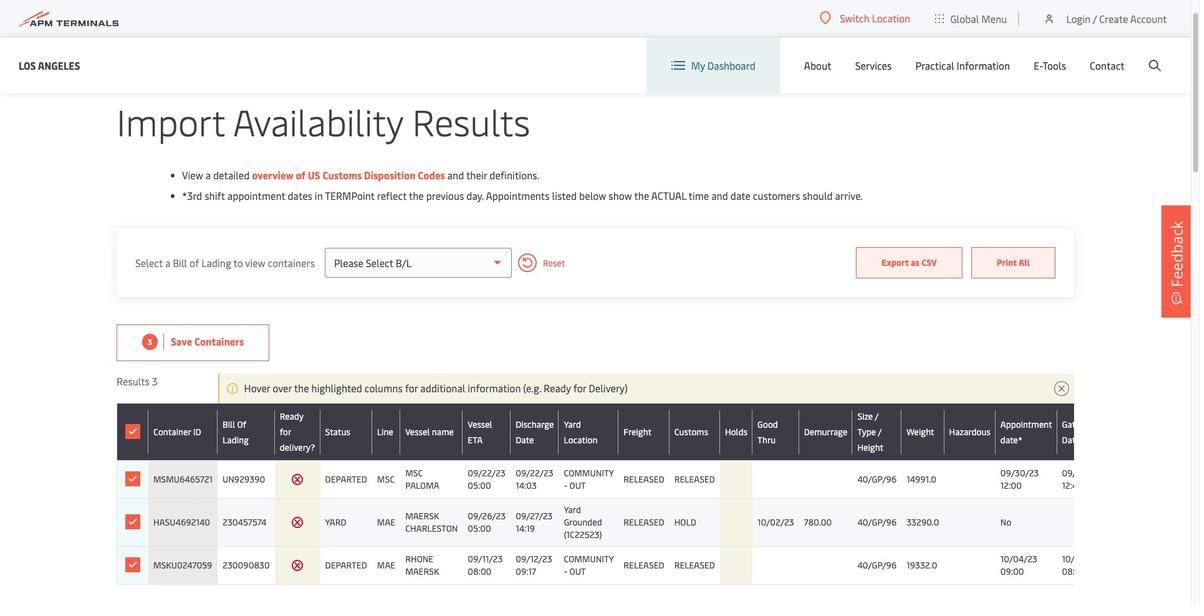 Task type: vqa. For each thing, say whether or not it's contained in the screenshot.
show
yes



Task type: locate. For each thing, give the bounding box(es) containing it.
1 community from the top
[[564, 468, 614, 480]]

msc up the paloma
[[405, 468, 423, 480]]

40/gp/96 for 33290.0
[[858, 517, 897, 529]]

40/gp/96 left 19332.0
[[858, 560, 897, 572]]

1 horizontal spatial location
[[872, 11, 911, 25]]

1 vertical spatial maersk
[[405, 566, 439, 578]]

msmu6465721
[[153, 474, 213, 486]]

2 40/gp/96 from the top
[[858, 517, 897, 529]]

0 horizontal spatial bill
[[173, 256, 187, 270]]

19332.0
[[907, 560, 938, 572]]

practical information
[[916, 59, 1011, 72]]

/ right type
[[878, 427, 882, 438]]

1 vertical spatial 05:00
[[468, 523, 491, 535]]

0 horizontal spatial msc
[[377, 474, 395, 486]]

practical information button
[[916, 37, 1011, 94]]

33290.0
[[907, 517, 940, 529]]

09/30/23 up 12:47
[[1062, 468, 1101, 480]]

3 left the save
[[148, 337, 152, 347]]

gate
[[1062, 419, 1081, 431]]

not ready image
[[291, 474, 304, 486], [291, 560, 304, 573]]

location right switch
[[872, 11, 911, 25]]

2 date from the left
[[1062, 434, 1081, 446]]

of left the to
[[190, 256, 199, 270]]

departed down yard
[[325, 560, 367, 572]]

1 horizontal spatial bill
[[223, 419, 235, 431]]

yard
[[325, 517, 347, 529]]

40/gp/96 down height
[[858, 474, 897, 486]]

for
[[405, 382, 418, 395], [574, 382, 587, 395], [280, 427, 291, 438]]

lading left the to
[[202, 256, 231, 270]]

0 vertical spatial customs
[[323, 168, 362, 182]]

1 vertical spatial not ready image
[[291, 560, 304, 573]]

1 horizontal spatial and
[[712, 189, 728, 203]]

codes
[[418, 168, 445, 182]]

not ready image for 230090830
[[291, 560, 304, 573]]

eta
[[468, 434, 483, 446]]

mae left rhone
[[377, 560, 396, 572]]

ready inside ready for delivery?
[[280, 411, 304, 423]]

1 10/04/23 from the left
[[1001, 554, 1038, 566]]

feedback
[[1167, 221, 1188, 288]]

2 community - out from the top
[[564, 554, 614, 578]]

contact
[[1090, 59, 1125, 72]]

0 vertical spatial maersk
[[405, 511, 439, 523]]

1 not ready image from the top
[[291, 474, 304, 486]]

05:00 for 09/22/23 05:00
[[468, 480, 491, 492]]

date down discharge
[[516, 434, 534, 446]]

0 vertical spatial -
[[564, 480, 568, 492]]

0 vertical spatial of
[[296, 168, 306, 182]]

1 community - out from the top
[[564, 468, 614, 492]]

yard up grounded
[[564, 505, 581, 516]]

None checkbox
[[125, 425, 140, 440], [125, 472, 140, 487], [125, 516, 140, 531], [125, 425, 140, 440], [125, 472, 140, 487], [125, 516, 140, 531]]

angeles
[[38, 58, 80, 72]]

1 horizontal spatial a
[[206, 168, 211, 182]]

- right 09/22/23 14:03
[[564, 480, 568, 492]]

2 horizontal spatial the
[[635, 189, 650, 203]]

maersk up the charleston
[[405, 511, 439, 523]]

780.00
[[804, 517, 832, 529]]

not ready image down not ready image at the bottom
[[291, 560, 304, 573]]

date
[[516, 434, 534, 446], [1062, 434, 1081, 446]]

name
[[432, 427, 454, 438]]

0 horizontal spatial vessel
[[405, 427, 430, 438]]

yard inside yard grounded (1c22523)
[[564, 505, 581, 516]]

location right the discharge date
[[564, 434, 598, 446]]

and left 'date'
[[712, 189, 728, 203]]

1 horizontal spatial of
[[296, 168, 306, 182]]

location for yard
[[564, 434, 598, 446]]

bill right select
[[173, 256, 187, 270]]

maersk down rhone
[[405, 566, 439, 578]]

vessel up "eta"
[[468, 419, 492, 431]]

gate out date
[[1062, 419, 1097, 446]]

hasu4692140
[[153, 517, 210, 529]]

and
[[448, 168, 464, 182], [712, 189, 728, 203]]

global menu button
[[923, 0, 1020, 37]]

msc paloma
[[405, 468, 440, 492]]

05:00 inside '09/22/23 05:00'
[[468, 480, 491, 492]]

vessel name
[[405, 427, 454, 438]]

departed
[[325, 474, 367, 486], [325, 560, 367, 572]]

09/22/23 up 14:03 at left
[[516, 468, 554, 480]]

40/gp/96 left 33290.0
[[858, 517, 897, 529]]

1 maersk from the top
[[405, 511, 439, 523]]

0 vertical spatial /
[[1093, 12, 1097, 25]]

save
[[171, 335, 192, 349]]

09/22/23 down "eta"
[[468, 468, 506, 480]]

3 40/gp/96 from the top
[[858, 560, 897, 572]]

view a detailed overview of us customs disposition codes and their definitions.
[[182, 168, 540, 182]]

tools
[[1043, 59, 1067, 72]]

1 horizontal spatial for
[[405, 382, 418, 395]]

information
[[957, 59, 1011, 72]]

disposition
[[364, 168, 416, 182]]

05:00 for 09/26/23 05:00
[[468, 523, 491, 535]]

maersk
[[405, 511, 439, 523], [405, 566, 439, 578]]

2 - from the top
[[564, 566, 568, 578]]

not ready image
[[291, 517, 304, 530]]

0 vertical spatial community - out
[[564, 468, 614, 492]]

05:00 down the 09/26/23
[[468, 523, 491, 535]]

0 vertical spatial not ready image
[[291, 474, 304, 486]]

yard
[[564, 419, 581, 431], [564, 505, 581, 516]]

1 vertical spatial yard
[[564, 505, 581, 516]]

0 horizontal spatial 10/04/23
[[1001, 554, 1038, 566]]

0 vertical spatial results
[[412, 97, 531, 146]]

1 09/30/23 from the left
[[1001, 468, 1039, 480]]

2 yard from the top
[[564, 505, 581, 516]]

1 horizontal spatial 09/22/23
[[516, 468, 554, 480]]

out
[[1083, 419, 1097, 431]]

import
[[117, 97, 225, 146]]

1 vertical spatial customs
[[675, 427, 709, 438]]

3 up container
[[152, 375, 158, 389]]

lading down of
[[223, 434, 249, 446]]

yard inside yard location
[[564, 419, 581, 431]]

0 horizontal spatial the
[[294, 382, 309, 395]]

date*
[[1001, 434, 1023, 446]]

1 horizontal spatial 09/30/23
[[1062, 468, 1101, 480]]

for right columns
[[405, 382, 418, 395]]

1 05:00 from the top
[[468, 480, 491, 492]]

0 horizontal spatial for
[[280, 427, 291, 438]]

good
[[758, 419, 778, 431]]

services button
[[856, 37, 892, 94]]

2 10/04/23 from the left
[[1062, 554, 1099, 566]]

/ right login
[[1093, 12, 1097, 25]]

1 vertical spatial location
[[564, 434, 598, 446]]

09/22/23 for 05:00
[[468, 468, 506, 480]]

of left the us
[[296, 168, 306, 182]]

customs left holds
[[675, 427, 709, 438]]

container id
[[153, 427, 201, 438]]

departed up yard
[[325, 474, 367, 486]]

a for select
[[165, 256, 170, 270]]

None checkbox
[[125, 425, 140, 440], [125, 473, 140, 488], [125, 515, 140, 530], [125, 558, 140, 573], [125, 559, 140, 574], [125, 425, 140, 440], [125, 473, 140, 488], [125, 515, 140, 530], [125, 558, 140, 573], [125, 559, 140, 574]]

view
[[245, 256, 265, 270]]

community down (1c22523)
[[564, 554, 614, 566]]

1 horizontal spatial 10/04/23
[[1062, 554, 1099, 566]]

1 vertical spatial ready
[[280, 411, 304, 423]]

released for 09/22/23
[[624, 474, 665, 486]]

2 vertical spatial 40/gp/96
[[858, 560, 897, 572]]

1 vertical spatial results
[[117, 375, 150, 389]]

1 vertical spatial community
[[564, 554, 614, 566]]

customs up termpoint
[[323, 168, 362, 182]]

0 horizontal spatial and
[[448, 168, 464, 182]]

1 vertical spatial community - out
[[564, 554, 614, 578]]

not ready image down delivery?
[[291, 474, 304, 486]]

0 vertical spatial 05:00
[[468, 480, 491, 492]]

0 horizontal spatial customs
[[323, 168, 362, 182]]

overview
[[252, 168, 294, 182]]

over
[[273, 382, 292, 395]]

and left their
[[448, 168, 464, 182]]

1 yard from the top
[[564, 419, 581, 431]]

msc
[[405, 468, 423, 480], [377, 474, 395, 486]]

2 mae from the top
[[377, 560, 396, 572]]

1 vertical spatial mae
[[377, 560, 396, 572]]

1 vertical spatial of
[[190, 256, 199, 270]]

09/27/23
[[516, 511, 553, 523]]

0 horizontal spatial 09/22/23
[[468, 468, 506, 480]]

0 vertical spatial departed
[[325, 474, 367, 486]]

id
[[193, 427, 201, 438]]

0 vertical spatial a
[[206, 168, 211, 182]]

mae left maersk charleston in the left of the page
[[377, 517, 396, 529]]

2 09/22/23 from the left
[[516, 468, 554, 480]]

1 vertical spatial out
[[570, 566, 586, 578]]

ready
[[544, 382, 571, 395], [280, 411, 304, 423]]

2 community from the top
[[564, 554, 614, 566]]

0 horizontal spatial of
[[190, 256, 199, 270]]

about
[[804, 59, 832, 72]]

2 09/30/23 from the left
[[1062, 468, 1101, 480]]

un929390
[[223, 474, 265, 486]]

out down (1c22523)
[[570, 566, 586, 578]]

community - out down (1c22523)
[[564, 554, 614, 578]]

global menu
[[951, 12, 1008, 25]]

appointment date*
[[1001, 419, 1053, 446]]

2 05:00 from the top
[[468, 523, 491, 535]]

- right the 09/12/23 09:17
[[564, 566, 568, 578]]

1 horizontal spatial vessel
[[468, 419, 492, 431]]

1 - from the top
[[564, 480, 568, 492]]

vessel
[[468, 419, 492, 431], [405, 427, 430, 438]]

community down yard location
[[564, 468, 614, 480]]

09/30/23 12:47
[[1062, 468, 1101, 492]]

1 vertical spatial 40/gp/96
[[858, 517, 897, 529]]

location
[[872, 11, 911, 25], [564, 434, 598, 446]]

0 horizontal spatial ready
[[280, 411, 304, 423]]

community - out for 09/12/23
[[564, 554, 614, 578]]

login / create account
[[1067, 12, 1168, 25]]

msc inside msc paloma
[[405, 468, 423, 480]]

0 vertical spatial 40/gp/96
[[858, 474, 897, 486]]

the right the show
[[635, 189, 650, 203]]

out up yard grounded (1c22523)
[[570, 480, 586, 492]]

1 vertical spatial /
[[875, 411, 879, 423]]

the right reflect
[[409, 189, 424, 203]]

about button
[[804, 37, 832, 94]]

1 horizontal spatial ready
[[544, 382, 571, 395]]

switch location
[[840, 11, 911, 25]]

maersk charleston
[[405, 511, 458, 535]]

2 not ready image from the top
[[291, 560, 304, 573]]

dashboard
[[708, 59, 756, 72]]

05:00 inside 09/26/23 05:00
[[468, 523, 491, 535]]

for up delivery?
[[280, 427, 291, 438]]

bill left of
[[223, 419, 235, 431]]

/ inside login / create account "link"
[[1093, 12, 1097, 25]]

0 horizontal spatial location
[[564, 434, 598, 446]]

05:00
[[468, 480, 491, 492], [468, 523, 491, 535]]

0 vertical spatial location
[[872, 11, 911, 25]]

40/gp/96 for 19332.0
[[858, 560, 897, 572]]

09/30/23 up 12:00
[[1001, 468, 1039, 480]]

the right over
[[294, 382, 309, 395]]

1 horizontal spatial date
[[1062, 434, 1081, 446]]

1 horizontal spatial the
[[409, 189, 424, 203]]

1 40/gp/96 from the top
[[858, 474, 897, 486]]

bill inside bill of lading
[[223, 419, 235, 431]]

vessel eta
[[468, 419, 492, 446]]

delivery)
[[589, 382, 628, 395]]

0 vertical spatial and
[[448, 168, 464, 182]]

ready right (e.g.
[[544, 382, 571, 395]]

in
[[315, 189, 323, 203]]

1 09/22/23 from the left
[[468, 468, 506, 480]]

community - out up grounded
[[564, 468, 614, 492]]

overview of us customs disposition codes link
[[252, 168, 445, 182]]

2 out from the top
[[570, 566, 586, 578]]

1 vertical spatial departed
[[325, 560, 367, 572]]

05:00 up the 09/26/23
[[468, 480, 491, 492]]

0 vertical spatial lading
[[202, 256, 231, 270]]

1 out from the top
[[570, 480, 586, 492]]

a right view on the left top of the page
[[206, 168, 211, 182]]

1 departed from the top
[[325, 474, 367, 486]]

10/04/23 up '08:59'
[[1062, 554, 1099, 566]]

0 horizontal spatial results
[[117, 375, 150, 389]]

msc left msc paloma
[[377, 474, 395, 486]]

information
[[468, 382, 521, 395]]

0 vertical spatial mae
[[377, 517, 396, 529]]

ready down over
[[280, 411, 304, 423]]

1 vertical spatial lading
[[223, 434, 249, 446]]

1 vertical spatial a
[[165, 256, 170, 270]]

0 vertical spatial yard
[[564, 419, 581, 431]]

csv
[[922, 257, 937, 269]]

all
[[1019, 257, 1030, 269]]

1 vertical spatial bill
[[223, 419, 235, 431]]

vessel left name
[[405, 427, 430, 438]]

1 vertical spatial -
[[564, 566, 568, 578]]

to
[[234, 256, 243, 270]]

good thru
[[758, 419, 778, 446]]

yard right discharge
[[564, 419, 581, 431]]

2 departed from the top
[[325, 560, 367, 572]]

1 horizontal spatial customs
[[675, 427, 709, 438]]

10/04/23 up 09:00
[[1001, 554, 1038, 566]]

- for 09/12/23 09:17
[[564, 566, 568, 578]]

0 horizontal spatial date
[[516, 434, 534, 446]]

10/04/23 for 08:59
[[1062, 554, 1099, 566]]

1 horizontal spatial results
[[412, 97, 531, 146]]

export
[[882, 257, 909, 269]]

maersk inside maersk charleston
[[405, 511, 439, 523]]

a right select
[[165, 256, 170, 270]]

1 mae from the top
[[377, 517, 396, 529]]

0 horizontal spatial a
[[165, 256, 170, 270]]

rhone maersk
[[405, 554, 439, 578]]

grounded
[[564, 517, 602, 529]]

feedback button
[[1162, 206, 1193, 318]]

for left delivery)
[[574, 382, 587, 395]]

the
[[409, 189, 424, 203], [635, 189, 650, 203], [294, 382, 309, 395]]

account
[[1131, 12, 1168, 25]]

0 horizontal spatial 09/30/23
[[1001, 468, 1039, 480]]

bill
[[173, 256, 187, 270], [223, 419, 235, 431]]

charleston
[[405, 523, 458, 535]]

community for 09/12/23
[[564, 554, 614, 566]]

date
[[731, 189, 751, 203]]

below
[[579, 189, 606, 203]]

/ right size at the right bottom
[[875, 411, 879, 423]]

location for switch
[[872, 11, 911, 25]]

2 vertical spatial /
[[878, 427, 882, 438]]

1 horizontal spatial msc
[[405, 468, 423, 480]]

1 date from the left
[[516, 434, 534, 446]]

0 vertical spatial out
[[570, 480, 586, 492]]

date down gate
[[1062, 434, 1081, 446]]

0 vertical spatial community
[[564, 468, 614, 480]]



Task type: describe. For each thing, give the bounding box(es) containing it.
my
[[692, 59, 705, 72]]

save containers
[[171, 335, 244, 349]]

login / create account link
[[1044, 0, 1168, 37]]

09/12/23 09:17
[[516, 554, 552, 578]]

0 vertical spatial bill
[[173, 256, 187, 270]]

ready for delivery?
[[280, 411, 315, 454]]

select a bill of lading to view containers
[[135, 256, 315, 270]]

2 horizontal spatial for
[[574, 382, 587, 395]]

results 3
[[117, 375, 158, 389]]

released for 09/12/23
[[624, 560, 665, 572]]

09/11/23 08:00
[[468, 554, 503, 578]]

as
[[911, 257, 920, 269]]

2 maersk from the top
[[405, 566, 439, 578]]

/ for login
[[1093, 12, 1097, 25]]

09/11/23
[[468, 554, 503, 566]]

community for 09/22/23
[[564, 468, 614, 480]]

line
[[377, 427, 393, 438]]

12:00
[[1001, 480, 1022, 492]]

10/04/23 08:59
[[1062, 554, 1099, 578]]

contact button
[[1090, 37, 1125, 94]]

export as csv
[[882, 257, 937, 269]]

appointments
[[486, 189, 550, 203]]

switch location button
[[820, 11, 911, 25]]

print all button
[[972, 248, 1056, 279]]

08:59
[[1062, 566, 1085, 578]]

0 vertical spatial ready
[[544, 382, 571, 395]]

09/22/23 for 14:03
[[516, 468, 554, 480]]

yard for yard location
[[564, 419, 581, 431]]

my dashboard button
[[672, 37, 756, 94]]

weight
[[907, 427, 935, 438]]

10/02/23
[[758, 517, 794, 529]]

14:19
[[516, 523, 535, 535]]

container
[[153, 427, 191, 438]]

08:00
[[468, 566, 492, 578]]

reset button
[[512, 254, 565, 273]]

released for 09/27/23
[[624, 517, 665, 529]]

no
[[1001, 517, 1012, 529]]

my dashboard
[[692, 59, 756, 72]]

view
[[182, 168, 203, 182]]

09/30/23 12:00
[[1001, 468, 1039, 492]]

14991.0
[[907, 474, 937, 486]]

out for 09/12/23 09:17
[[570, 566, 586, 578]]

hover over the highlighted columns for additional information (e.g. ready for delivery)
[[244, 382, 628, 395]]

menu
[[982, 12, 1008, 25]]

select
[[135, 256, 163, 270]]

(1c22523)
[[564, 530, 602, 541]]

0 vertical spatial 3
[[148, 337, 152, 347]]

los angeles link
[[19, 58, 80, 73]]

export as csv button
[[856, 248, 963, 279]]

1 vertical spatial 3
[[152, 375, 158, 389]]

size / type / height
[[858, 411, 884, 454]]

09/30/23 for 12:47
[[1062, 468, 1101, 480]]

departed for mae
[[325, 560, 367, 572]]

discharge
[[516, 419, 554, 431]]

(e.g.
[[523, 382, 541, 395]]

holds
[[725, 427, 748, 438]]

type
[[858, 427, 876, 438]]

import availability results
[[117, 97, 531, 146]]

reflect
[[377, 189, 407, 203]]

departed for msc
[[325, 474, 367, 486]]

230090830
[[223, 560, 270, 572]]

09:17
[[516, 566, 536, 578]]

14:03
[[516, 480, 537, 492]]

appointment
[[1001, 419, 1053, 431]]

containers
[[268, 256, 315, 270]]

print
[[997, 257, 1017, 269]]

hazardous
[[950, 427, 991, 438]]

- for 09/22/23 14:03
[[564, 480, 568, 492]]

msc for msc paloma
[[405, 468, 423, 480]]

out for 09/22/23 14:03
[[570, 480, 586, 492]]

freight
[[624, 427, 652, 438]]

*3rd shift appointment dates in termpoint reflect the previous day. appointments listed below show the actual time and date customers should arrive.
[[182, 189, 863, 203]]

mae for rhone
[[377, 560, 396, 572]]

not ready image for un929390
[[291, 474, 304, 486]]

los
[[19, 58, 36, 72]]

*3rd
[[182, 189, 202, 203]]

09/26/23
[[468, 511, 506, 523]]

/ for size
[[875, 411, 879, 423]]

delivery?
[[280, 442, 315, 454]]

10/04/23 for 09:00
[[1001, 554, 1038, 566]]

size
[[858, 411, 873, 423]]

mae for maersk
[[377, 517, 396, 529]]

e-tools button
[[1034, 37, 1067, 94]]

12:47
[[1062, 480, 1082, 492]]

09/12/23
[[516, 554, 552, 566]]

reset
[[543, 257, 565, 269]]

40/gp/96 for 14991.0
[[858, 474, 897, 486]]

previous
[[426, 189, 464, 203]]

10/04/23 09:00
[[1001, 554, 1038, 578]]

demurrage
[[804, 427, 848, 438]]

community - out for 09/22/23
[[564, 468, 614, 492]]

1 vertical spatial and
[[712, 189, 728, 203]]

date inside gate out date
[[1062, 434, 1081, 446]]

switch
[[840, 11, 870, 25]]

dates
[[288, 189, 312, 203]]

msc for msc
[[377, 474, 395, 486]]

msku0247059
[[153, 560, 212, 572]]

actual
[[652, 189, 687, 203]]

day.
[[467, 189, 484, 203]]

termpoint
[[325, 189, 375, 203]]

09/26/23 05:00
[[468, 511, 506, 535]]

should
[[803, 189, 833, 203]]

date inside the discharge date
[[516, 434, 534, 446]]

yard for yard grounded (1c22523)
[[564, 505, 581, 516]]

09/30/23 for 12:00
[[1001, 468, 1039, 480]]

vessel for name
[[405, 427, 430, 438]]

availability
[[233, 97, 403, 146]]

a for view
[[206, 168, 211, 182]]

discharge date
[[516, 419, 554, 446]]

containers
[[194, 335, 244, 349]]

paloma
[[405, 480, 440, 492]]

for inside ready for delivery?
[[280, 427, 291, 438]]

status
[[325, 427, 351, 438]]

create
[[1100, 12, 1129, 25]]

highlighted
[[312, 382, 362, 395]]

additional
[[421, 382, 466, 395]]

yard location
[[564, 419, 598, 446]]

vessel for eta
[[468, 419, 492, 431]]

definitions.
[[490, 168, 540, 182]]

e-
[[1034, 59, 1043, 72]]



